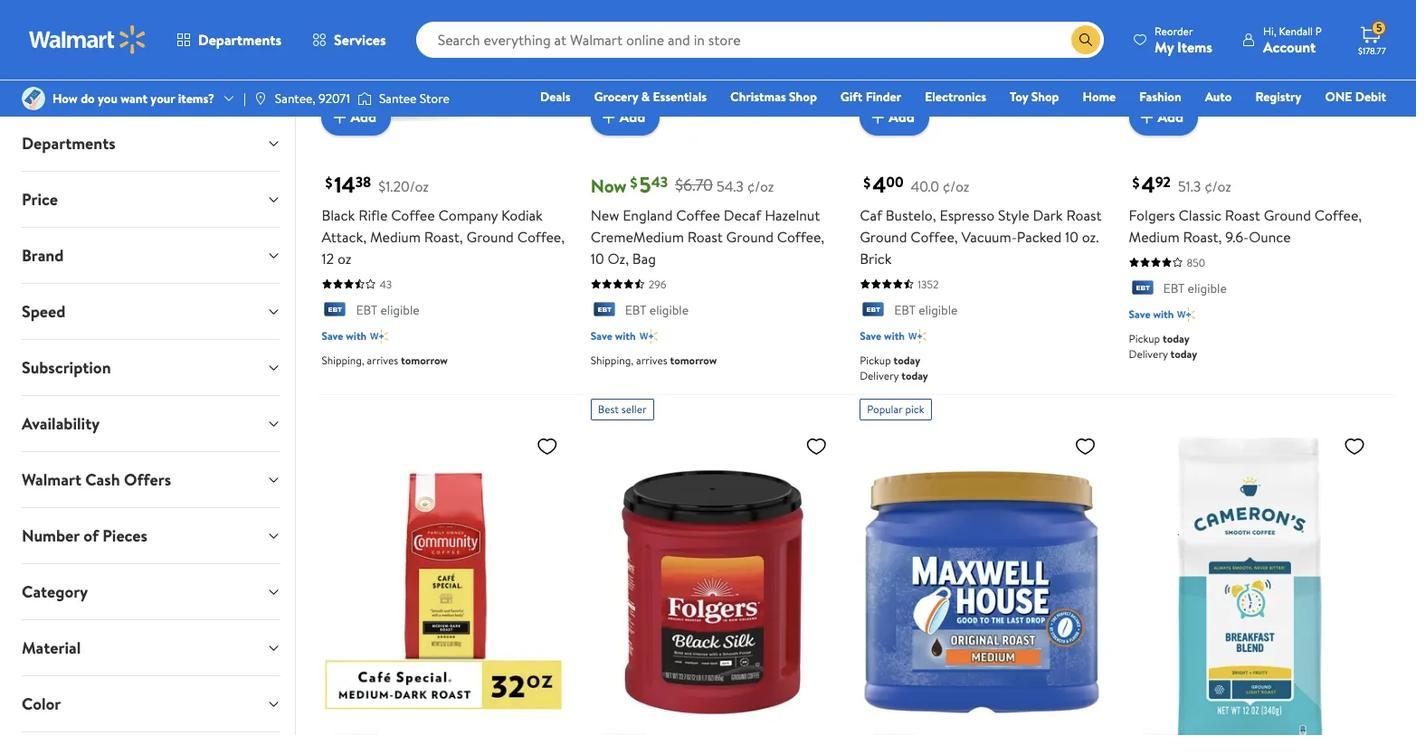 Task type: describe. For each thing, give the bounding box(es) containing it.
christmas shop link
[[722, 87, 825, 107]]

subscription button
[[7, 340, 295, 396]]

availability tab
[[7, 396, 295, 452]]

add button for black rifle coffee company kodiak attack, medium roast, ground coffee, 12 oz image
[[322, 99, 391, 135]]

ebt image
[[1129, 280, 1156, 299]]

38
[[355, 172, 371, 192]]

grocery
[[594, 88, 638, 106]]

save for 92
[[1129, 307, 1151, 322]]

14
[[334, 169, 355, 200]]

tomorrow for 38
[[401, 353, 448, 368]]

save with for 5
[[591, 328, 636, 344]]

now $ 5 43 $6.70 54.3 ¢/oz new england coffee decaf hazelnut crememedium roast ground coffee, 10 oz, bag
[[591, 169, 825, 268]]

brand
[[22, 244, 64, 267]]

auto link
[[1197, 87, 1240, 107]]

850
[[1187, 255, 1206, 270]]

10 inside $ 4 00 40.0 ¢/oz caf bustelo, espresso style dark roast ground coffee, vacuum-packed 10 oz. brick
[[1065, 227, 1079, 247]]

ebt for 92
[[1164, 279, 1185, 297]]

shipping, for 14
[[322, 353, 365, 368]]

00
[[886, 172, 904, 192]]

walmart image
[[29, 25, 147, 54]]

save with for 00
[[860, 328, 905, 344]]

santee, 92071
[[275, 90, 350, 108]]

ground inside the $ 14 38 $1.20/oz black rifle coffee company kodiak attack, medium roast, ground coffee, 12 oz
[[467, 227, 514, 247]]

add to favorites list, folgers black silk ground coffee, smooth dark roast coffee, 33.7ounce canister image
[[806, 435, 827, 458]]

gift finder link
[[833, 87, 910, 107]]

black
[[322, 205, 355, 225]]

coffee, inside now $ 5 43 $6.70 54.3 ¢/oz new england coffee decaf hazelnut crememedium roast ground coffee, 10 oz, bag
[[777, 227, 825, 247]]

92
[[1156, 172, 1171, 192]]

search icon image
[[1079, 33, 1093, 47]]

do
[[81, 90, 95, 108]]

maxwell house original roast ground coffee, 30.6 oz. canister image
[[860, 428, 1104, 736]]

54.3
[[717, 176, 744, 196]]

shop for toy shop
[[1032, 88, 1060, 106]]

0 vertical spatial departments button
[[161, 18, 297, 62]]

best seller
[[598, 402, 647, 417]]

tomorrow for 5
[[670, 353, 717, 368]]

$1.20/oz
[[379, 176, 429, 196]]

oz.
[[1082, 227, 1099, 247]]

speed tab
[[7, 284, 295, 339]]

walmart cash offers
[[22, 469, 171, 492]]

 image for santee, 92071
[[253, 91, 268, 106]]

store
[[420, 90, 450, 108]]

add for add to cart image related to 14
[[351, 107, 377, 127]]

with for 38
[[346, 328, 367, 344]]

walmart+ link
[[1325, 112, 1395, 132]]

finder
[[866, 88, 902, 106]]

51.3
[[1178, 176, 1202, 196]]

color tab
[[7, 677, 295, 732]]

deals link
[[532, 87, 579, 107]]

category
[[22, 581, 88, 604]]

eligible for 5
[[650, 301, 689, 319]]

ebt image for 4
[[860, 302, 887, 320]]

roast inside now $ 5 43 $6.70 54.3 ¢/oz new england coffee decaf hazelnut crememedium roast ground coffee, 10 oz, bag
[[688, 227, 723, 247]]

walmart cash offers button
[[7, 453, 295, 508]]

popular pick
[[867, 402, 925, 417]]

$6.70
[[675, 174, 713, 197]]

hi, kendall p account
[[1264, 23, 1322, 57]]

 image for how do you want your items?
[[22, 87, 45, 110]]

delivery for $ 4 92 51.3 ¢/oz folgers classic roast ground coffee, medium roast, 9.6-ounce
[[1129, 347, 1168, 362]]

12
[[322, 249, 334, 268]]

one
[[1326, 88, 1353, 106]]

walmart plus image
[[1178, 306, 1196, 324]]

add for add to cart icon
[[620, 107, 646, 127]]

electronics
[[925, 88, 987, 106]]

brand button
[[7, 228, 295, 283]]

with for 00
[[884, 328, 905, 344]]

price
[[22, 188, 58, 211]]

shipping, arrives tomorrow for 38
[[322, 353, 448, 368]]

save with for 38
[[322, 328, 367, 344]]

ebt eligible for 38
[[356, 301, 420, 319]]

p
[[1316, 23, 1322, 38]]

how do you want your items?
[[53, 90, 215, 108]]

pickup for $ 4 00 40.0 ¢/oz caf bustelo, espresso style dark roast ground coffee, vacuum-packed 10 oz. brick
[[860, 353, 891, 368]]

color button
[[7, 677, 295, 732]]

folgers black silk ground coffee, smooth dark roast coffee, 33.7ounce canister image
[[591, 428, 835, 736]]

ebt eligible for 00
[[894, 301, 958, 319]]

ounce
[[1249, 227, 1291, 247]]

home link
[[1075, 87, 1124, 107]]

decaf
[[724, 205, 762, 225]]

essentials
[[653, 88, 707, 106]]

fashion link
[[1132, 87, 1190, 107]]

pickup today delivery today for $ 4 00 40.0 ¢/oz caf bustelo, espresso style dark roast ground coffee, vacuum-packed 10 oz. brick
[[860, 353, 929, 384]]

you
[[98, 90, 118, 108]]

home
[[1083, 88, 1116, 106]]

folgers classic roast ground coffee, medium roast, 9.6-ounce image
[[1129, 0, 1373, 121]]

add for add to cart image corresponding to 4
[[889, 107, 915, 127]]

caf bustelo, espresso style dark roast ground coffee, vacuum-packed 10 oz. brick image
[[860, 0, 1104, 121]]

grocery & essentials link
[[586, 87, 715, 107]]

vacuum-
[[962, 227, 1017, 247]]

deals
[[540, 88, 571, 106]]

4 for $ 4 92 51.3 ¢/oz folgers classic roast ground coffee, medium roast, 9.6-ounce
[[1142, 169, 1156, 200]]

fashion
[[1140, 88, 1182, 106]]

walmart plus image for $
[[640, 328, 658, 346]]

speed button
[[7, 284, 295, 339]]

1 vertical spatial departments button
[[7, 116, 295, 171]]

bustelo,
[[886, 205, 936, 225]]

delivery for $ 4 00 40.0 ¢/oz caf bustelo, espresso style dark roast ground coffee, vacuum-packed 10 oz. brick
[[860, 368, 899, 384]]

add to cart image
[[598, 106, 620, 128]]

best
[[598, 402, 619, 417]]

caf
[[860, 205, 882, 225]]

43 inside now $ 5 43 $6.70 54.3 ¢/oz new england coffee decaf hazelnut crememedium roast ground coffee, 10 oz, bag
[[651, 172, 668, 192]]

number of pieces button
[[7, 509, 295, 564]]

arrives for 38
[[367, 353, 398, 368]]

want
[[121, 90, 148, 108]]

crememedium
[[591, 227, 684, 247]]

ebt for 5
[[625, 301, 647, 319]]

$ 4 92 51.3 ¢/oz folgers classic roast ground coffee, medium roast, 9.6-ounce
[[1129, 169, 1362, 247]]

add button for the new england coffee decaf hazelnut crememedium roast ground coffee, 10 oz, bag 'image'
[[591, 99, 660, 135]]

eligible for 92
[[1188, 279, 1227, 297]]

1 vertical spatial 43
[[380, 277, 392, 292]]

|
[[244, 90, 246, 108]]

$ for $ 14 38 $1.20/oz black rifle coffee company kodiak attack, medium roast, ground coffee, 12 oz
[[325, 173, 333, 193]]

services button
[[297, 18, 402, 62]]

material
[[22, 637, 81, 660]]

walmart
[[22, 469, 81, 492]]

9.6-
[[1226, 227, 1249, 247]]

$ 4 00 40.0 ¢/oz caf bustelo, espresso style dark roast ground coffee, vacuum-packed 10 oz. brick
[[860, 169, 1102, 268]]

roast, for 4
[[1184, 227, 1222, 247]]

departments tab
[[7, 116, 295, 171]]

santee
[[379, 90, 417, 108]]

5 inside now $ 5 43 $6.70 54.3 ¢/oz new england coffee decaf hazelnut crememedium roast ground coffee, 10 oz, bag
[[640, 169, 651, 200]]

ebt eligible for 5
[[625, 301, 689, 319]]

Search search field
[[416, 22, 1104, 58]]

services
[[334, 30, 386, 50]]

shop for christmas shop
[[789, 88, 817, 106]]

gift finder
[[841, 88, 902, 106]]

coffee, inside $ 4 00 40.0 ¢/oz caf bustelo, espresso style dark roast ground coffee, vacuum-packed 10 oz. brick
[[911, 227, 958, 247]]

medium for 4
[[1129, 227, 1180, 247]]

add to cart image for 14
[[329, 106, 351, 128]]

community coffee caf special 32 ounce bag image
[[322, 428, 566, 736]]

attack,
[[322, 227, 367, 247]]



Task type: vqa. For each thing, say whether or not it's contained in the screenshot.
Sort by |
no



Task type: locate. For each thing, give the bounding box(es) containing it.
speed
[[22, 301, 66, 323]]

1 vertical spatial 5
[[640, 169, 651, 200]]

subscription tab
[[7, 340, 295, 396]]

shipping, arrives tomorrow for 5
[[591, 353, 717, 368]]

departments down how
[[22, 132, 115, 155]]

christmas
[[730, 88, 786, 106]]

number
[[22, 525, 80, 548]]

ebt eligible down 850
[[1164, 279, 1227, 297]]

 image left how
[[22, 87, 45, 110]]

ebt image for $
[[591, 302, 618, 320]]

0 horizontal spatial 4
[[873, 169, 886, 200]]

0 horizontal spatial 5
[[640, 169, 651, 200]]

eligible for 38
[[381, 301, 420, 319]]

¢/oz inside $ 4 92 51.3 ¢/oz folgers classic roast ground coffee, medium roast, 9.6-ounce
[[1205, 176, 1232, 196]]

1 vertical spatial pickup
[[860, 353, 891, 368]]

add to cart image down fashion
[[1137, 106, 1158, 128]]

add
[[351, 107, 377, 127], [620, 107, 646, 127], [889, 107, 915, 127], [1158, 107, 1184, 127]]

folgers
[[1129, 205, 1176, 225]]

1 horizontal spatial 5
[[1377, 20, 1383, 35]]

eligible
[[1188, 279, 1227, 297], [381, 301, 420, 319], [650, 301, 689, 319], [919, 301, 958, 319]]

ebt image down brick
[[860, 302, 887, 320]]

ground
[[1264, 205, 1312, 225], [467, 227, 514, 247], [727, 227, 774, 247], [860, 227, 907, 247]]

with left walmart plus image
[[1154, 307, 1174, 322]]

save up best
[[591, 328, 613, 344]]

3 add button from the left
[[860, 99, 929, 135]]

1 horizontal spatial shop
[[1032, 88, 1060, 106]]

roast inside $ 4 92 51.3 ¢/oz folgers classic roast ground coffee, medium roast, 9.6-ounce
[[1225, 205, 1261, 225]]

add to cart image right "santee," at the top left of page
[[329, 106, 351, 128]]

¢/oz for $ 4 00 40.0 ¢/oz caf bustelo, espresso style dark roast ground coffee, vacuum-packed 10 oz. brick
[[943, 176, 970, 196]]

registry
[[1256, 88, 1302, 106]]

3 walmart plus image from the left
[[909, 328, 927, 346]]

1 horizontal spatial delivery
[[1129, 347, 1168, 362]]

coffee down $1.20/oz
[[391, 205, 435, 225]]

1 tomorrow from the left
[[401, 353, 448, 368]]

shop right christmas at the top
[[789, 88, 817, 106]]

departments button
[[161, 18, 297, 62], [7, 116, 295, 171]]

ground up ounce
[[1264, 205, 1312, 225]]

0 horizontal spatial roast,
[[424, 227, 463, 247]]

price tab
[[7, 172, 295, 227]]

0 horizontal spatial ¢/oz
[[747, 176, 774, 196]]

save with down ebt image at the top right of page
[[1129, 307, 1174, 322]]

 image
[[22, 87, 45, 110], [357, 90, 372, 108], [253, 91, 268, 106]]

1 horizontal spatial roast
[[1067, 205, 1102, 225]]

0 vertical spatial 5
[[1377, 20, 1383, 35]]

christmas shop
[[730, 88, 817, 106]]

0 horizontal spatial coffee
[[391, 205, 435, 225]]

Walmart Site-Wide search field
[[416, 22, 1104, 58]]

with for 92
[[1154, 307, 1174, 322]]

2 shipping, arrives tomorrow from the left
[[591, 353, 717, 368]]

save for 00
[[860, 328, 882, 344]]

save down ebt image at the top right of page
[[1129, 307, 1151, 322]]

roast, inside the $ 14 38 $1.20/oz black rifle coffee company kodiak attack, medium roast, ground coffee, 12 oz
[[424, 227, 463, 247]]

add down & at the left top of the page
[[620, 107, 646, 127]]

$ inside the $ 14 38 $1.20/oz black rifle coffee company kodiak attack, medium roast, ground coffee, 12 oz
[[325, 173, 333, 193]]

$ inside $ 4 92 51.3 ¢/oz folgers classic roast ground coffee, medium roast, 9.6-ounce
[[1133, 173, 1140, 193]]

pickup today delivery today
[[1129, 331, 1198, 362], [860, 353, 929, 384]]

toy
[[1010, 88, 1029, 106]]

¢/oz inside $ 4 00 40.0 ¢/oz caf bustelo, espresso style dark roast ground coffee, vacuum-packed 10 oz. brick
[[943, 176, 970, 196]]

1 horizontal spatial  image
[[253, 91, 268, 106]]

0 horizontal spatial shop
[[789, 88, 817, 106]]

0 vertical spatial pickup
[[1129, 331, 1161, 347]]

add button
[[322, 99, 391, 135], [591, 99, 660, 135], [860, 99, 929, 135], [1129, 99, 1199, 135]]

toy shop link
[[1002, 87, 1068, 107]]

kendall
[[1279, 23, 1313, 38]]

3 add from the left
[[889, 107, 915, 127]]

1 coffee from the left
[[391, 205, 435, 225]]

1 horizontal spatial shipping, arrives tomorrow
[[591, 353, 717, 368]]

coffee, inside the $ 14 38 $1.20/oz black rifle coffee company kodiak attack, medium roast, ground coffee, 12 oz
[[517, 227, 565, 247]]

walmart plus image for 14
[[370, 328, 389, 346]]

delivery
[[1129, 347, 1168, 362], [860, 368, 899, 384]]

0 horizontal spatial delivery
[[860, 368, 899, 384]]

ebt eligible down the attack,
[[356, 301, 420, 319]]

roast, down company
[[424, 227, 463, 247]]

category button
[[7, 565, 295, 620]]

oz,
[[608, 249, 629, 268]]

ebt eligible
[[1164, 279, 1227, 297], [356, 301, 420, 319], [625, 301, 689, 319], [894, 301, 958, 319]]

add right 92071
[[351, 107, 377, 127]]

coffee down the $6.70
[[676, 205, 720, 225]]

santee store
[[379, 90, 450, 108]]

pickup today delivery today for $ 4 92 51.3 ¢/oz folgers classic roast ground coffee, medium roast, 9.6-ounce
[[1129, 331, 1198, 362]]

material tab
[[7, 621, 295, 676]]

kodiak
[[502, 205, 543, 225]]

1 ¢/oz from the left
[[747, 176, 774, 196]]

2 horizontal spatial walmart plus image
[[909, 328, 927, 346]]

medium inside $ 4 92 51.3 ¢/oz folgers classic roast ground coffee, medium roast, 9.6-ounce
[[1129, 227, 1180, 247]]

$ inside now $ 5 43 $6.70 54.3 ¢/oz new england coffee decaf hazelnut crememedium roast ground coffee, 10 oz, bag
[[631, 173, 638, 193]]

add down fashion link
[[1158, 107, 1184, 127]]

add to favorites list, community coffee caf special 32 ounce bag image
[[537, 435, 558, 458]]

10 left the oz, at the top
[[591, 249, 604, 268]]

1 horizontal spatial ebt image
[[591, 302, 618, 320]]

dark
[[1033, 205, 1063, 225]]

1 ebt image from the left
[[322, 302, 349, 320]]

how
[[53, 90, 78, 108]]

4 $ from the left
[[1133, 173, 1140, 193]]

save down 12
[[322, 328, 343, 344]]

1 horizontal spatial 10
[[1065, 227, 1079, 247]]

4 up 'folgers'
[[1142, 169, 1156, 200]]

tab
[[7, 733, 295, 736]]

save with for 92
[[1129, 307, 1174, 322]]

shop inside toy shop 'link'
[[1032, 88, 1060, 106]]

10 inside now $ 5 43 $6.70 54.3 ¢/oz new england coffee decaf hazelnut crememedium roast ground coffee, 10 oz, bag
[[591, 249, 604, 268]]

1 $ from the left
[[325, 173, 333, 193]]

0 vertical spatial delivery
[[1129, 347, 1168, 362]]

1 horizontal spatial ¢/oz
[[943, 176, 970, 196]]

departments
[[198, 30, 282, 50], [22, 132, 115, 155]]

$ left 00
[[864, 173, 871, 193]]

ground inside $ 4 00 40.0 ¢/oz caf bustelo, espresso style dark roast ground coffee, vacuum-packed 10 oz. brick
[[860, 227, 907, 247]]

1 vertical spatial 10
[[591, 249, 604, 268]]

departments button down your
[[7, 116, 295, 171]]

coffee inside the $ 14 38 $1.20/oz black rifle coffee company kodiak attack, medium roast, ground coffee, 12 oz
[[391, 205, 435, 225]]

reorder
[[1155, 23, 1193, 38]]

roast inside $ 4 00 40.0 ¢/oz caf bustelo, espresso style dark roast ground coffee, vacuum-packed 10 oz. brick
[[1067, 205, 1102, 225]]

5 up england
[[640, 169, 651, 200]]

1 add button from the left
[[322, 99, 391, 135]]

¢/oz right 54.3 at the right of page
[[747, 176, 774, 196]]

1 shipping, arrives tomorrow from the left
[[322, 353, 448, 368]]

bag
[[633, 249, 656, 268]]

2 horizontal spatial roast
[[1225, 205, 1261, 225]]

departments button up |
[[161, 18, 297, 62]]

reorder my items
[[1155, 23, 1213, 57]]

arrives
[[367, 353, 398, 368], [636, 353, 668, 368]]

number of pieces tab
[[7, 509, 295, 564]]

debit
[[1356, 88, 1387, 106]]

2 add to cart image from the left
[[867, 106, 889, 128]]

0 horizontal spatial add to cart image
[[329, 106, 351, 128]]

2 horizontal spatial add to cart image
[[1137, 106, 1158, 128]]

0 horizontal spatial pickup
[[860, 353, 891, 368]]

availability
[[22, 413, 100, 435]]

0 horizontal spatial arrives
[[367, 353, 398, 368]]

add for first add to cart image from right
[[1158, 107, 1184, 127]]

with down 'oz'
[[346, 328, 367, 344]]

account
[[1264, 37, 1316, 57]]

add button for caf bustelo, espresso style dark roast ground coffee, vacuum-packed 10 oz. brick image
[[860, 99, 929, 135]]

ground inside now $ 5 43 $6.70 54.3 ¢/oz new england coffee decaf hazelnut crememedium roast ground coffee, 10 oz, bag
[[727, 227, 774, 247]]

ebt for 00
[[894, 301, 916, 319]]

2 walmart plus image from the left
[[640, 328, 658, 346]]

classic
[[1179, 205, 1222, 225]]

4 for $ 4 00 40.0 ¢/oz caf bustelo, espresso style dark roast ground coffee, vacuum-packed 10 oz. brick
[[873, 169, 886, 200]]

medium for 14
[[370, 227, 421, 247]]

0 horizontal spatial ebt image
[[322, 302, 349, 320]]

4 add from the left
[[1158, 107, 1184, 127]]

$ for $ 4 00 40.0 ¢/oz caf bustelo, espresso style dark roast ground coffee, vacuum-packed 10 oz. brick
[[864, 173, 871, 193]]

add to favorites list, maxwell house original roast ground coffee, 30.6 oz. canister image
[[1075, 435, 1097, 458]]

walmart cash offers tab
[[7, 453, 295, 508]]

0 vertical spatial 10
[[1065, 227, 1079, 247]]

4 inside $ 4 92 51.3 ¢/oz folgers classic roast ground coffee, medium roast, 9.6-ounce
[[1142, 169, 1156, 200]]

with up best seller
[[615, 328, 636, 344]]

1 add to cart image from the left
[[329, 106, 351, 128]]

with for 5
[[615, 328, 636, 344]]

2 horizontal spatial ebt image
[[860, 302, 887, 320]]

2 add button from the left
[[591, 99, 660, 135]]

0 vertical spatial 43
[[651, 172, 668, 192]]

walmart plus image for 4
[[909, 328, 927, 346]]

2 add from the left
[[620, 107, 646, 127]]

england
[[623, 205, 673, 225]]

3 $ from the left
[[864, 173, 871, 193]]

roast, down classic
[[1184, 227, 1222, 247]]

save with down 'oz'
[[322, 328, 367, 344]]

2 $ from the left
[[631, 173, 638, 193]]

medium
[[370, 227, 421, 247], [1129, 227, 1180, 247]]

save up popular
[[860, 328, 882, 344]]

save with up popular
[[860, 328, 905, 344]]

¢/oz right 51.3
[[1205, 176, 1232, 196]]

3 ebt image from the left
[[860, 302, 887, 320]]

ground inside $ 4 92 51.3 ¢/oz folgers classic roast ground coffee, medium roast, 9.6-ounce
[[1264, 205, 1312, 225]]

pickup
[[1129, 331, 1161, 347], [860, 353, 891, 368]]

1 medium from the left
[[370, 227, 421, 247]]

save for 38
[[322, 328, 343, 344]]

save for 5
[[591, 328, 613, 344]]

with
[[1154, 307, 1174, 322], [346, 328, 367, 344], [615, 328, 636, 344], [884, 328, 905, 344]]

1 horizontal spatial medium
[[1129, 227, 1180, 247]]

style
[[998, 205, 1030, 225]]

ebt image down 12
[[322, 302, 349, 320]]

delivery down ebt image at the top right of page
[[1129, 347, 1168, 362]]

brand tab
[[7, 228, 295, 283]]

pickup today delivery today down walmart plus image
[[1129, 331, 1198, 362]]

departments inside 'tab'
[[22, 132, 115, 155]]

$
[[325, 173, 333, 193], [631, 173, 638, 193], [864, 173, 871, 193], [1133, 173, 1140, 193]]

4 inside $ 4 00 40.0 ¢/oz caf bustelo, espresso style dark roast ground coffee, vacuum-packed 10 oz. brick
[[873, 169, 886, 200]]

popular
[[867, 402, 903, 417]]

1 walmart plus image from the left
[[370, 328, 389, 346]]

2 ebt image from the left
[[591, 302, 618, 320]]

seller
[[622, 402, 647, 417]]

0 horizontal spatial roast
[[688, 227, 723, 247]]

$ for $ 4 92 51.3 ¢/oz folgers classic roast ground coffee, medium roast, 9.6-ounce
[[1133, 173, 1140, 193]]

ground down company
[[467, 227, 514, 247]]

1 horizontal spatial 4
[[1142, 169, 1156, 200]]

medium down rifle
[[370, 227, 421, 247]]

ebt image for 14
[[322, 302, 349, 320]]

1 horizontal spatial tomorrow
[[670, 353, 717, 368]]

registry link
[[1248, 87, 1310, 107]]

roast, for 14
[[424, 227, 463, 247]]

company
[[439, 205, 498, 225]]

1 4 from the left
[[873, 169, 886, 200]]

arrives for 5
[[636, 353, 668, 368]]

brick
[[860, 249, 892, 268]]

pickup down ebt image at the top right of page
[[1129, 331, 1161, 347]]

2 tomorrow from the left
[[670, 353, 717, 368]]

pieces
[[103, 525, 148, 548]]

walmart plus image
[[370, 328, 389, 346], [640, 328, 658, 346], [909, 328, 927, 346]]

rifle
[[359, 205, 388, 225]]

 image right 92071
[[357, 90, 372, 108]]

1352
[[918, 277, 939, 292]]

1 horizontal spatial roast,
[[1184, 227, 1222, 247]]

number of pieces
[[22, 525, 148, 548]]

$ left 14
[[325, 173, 333, 193]]

pickup today delivery today up popular pick
[[860, 353, 929, 384]]

1 vertical spatial delivery
[[860, 368, 899, 384]]

$ right now
[[631, 173, 638, 193]]

0 horizontal spatial 43
[[380, 277, 392, 292]]

0 horizontal spatial pickup today delivery today
[[860, 353, 929, 384]]

toy shop
[[1010, 88, 1060, 106]]

eligible for 00
[[919, 301, 958, 319]]

0 horizontal spatial 10
[[591, 249, 604, 268]]

now
[[591, 173, 627, 198]]

1 horizontal spatial shipping,
[[591, 353, 634, 368]]

3 add to cart image from the left
[[1137, 106, 1158, 128]]

0 horizontal spatial tomorrow
[[401, 353, 448, 368]]

shipping, for $
[[591, 353, 634, 368]]

roast, inside $ 4 92 51.3 ¢/oz folgers classic roast ground coffee, medium roast, 9.6-ounce
[[1184, 227, 1222, 247]]

2 shipping, from the left
[[591, 353, 634, 368]]

ebt for 38
[[356, 301, 378, 319]]

coffee inside now $ 5 43 $6.70 54.3 ¢/oz new england coffee decaf hazelnut crememedium roast ground coffee, 10 oz, bag
[[676, 205, 720, 225]]

1 horizontal spatial 43
[[651, 172, 668, 192]]

ebt eligible for 92
[[1164, 279, 1227, 297]]

2 arrives from the left
[[636, 353, 668, 368]]

2 horizontal spatial ¢/oz
[[1205, 176, 1232, 196]]

2 shop from the left
[[1032, 88, 1060, 106]]

1 horizontal spatial add to cart image
[[867, 106, 889, 128]]

pickup up popular
[[860, 353, 891, 368]]

5 inside 5 $178.77
[[1377, 20, 1383, 35]]

2 horizontal spatial  image
[[357, 90, 372, 108]]

roast down the $6.70
[[688, 227, 723, 247]]

add to cart image for 4
[[867, 106, 889, 128]]

subscription
[[22, 357, 111, 379]]

pickup for $ 4 92 51.3 ¢/oz folgers classic roast ground coffee, medium roast, 9.6-ounce
[[1129, 331, 1161, 347]]

5 up $178.77
[[1377, 20, 1383, 35]]

 image right |
[[253, 91, 268, 106]]

0 horizontal spatial shipping,
[[322, 353, 365, 368]]

save with up best
[[591, 328, 636, 344]]

roast up oz.
[[1067, 205, 1102, 225]]

&
[[641, 88, 650, 106]]

category tab
[[7, 565, 295, 620]]

0 horizontal spatial  image
[[22, 87, 45, 110]]

santee,
[[275, 90, 316, 108]]

4 up caf
[[873, 169, 886, 200]]

ebt eligible down the 296 at the left top of page
[[625, 301, 689, 319]]

with up popular pick
[[884, 328, 905, 344]]

2 ¢/oz from the left
[[943, 176, 970, 196]]

departments up |
[[198, 30, 282, 50]]

new
[[591, 205, 619, 225]]

1 vertical spatial departments
[[22, 132, 115, 155]]

1 shipping, from the left
[[322, 353, 365, 368]]

roast up 9.6-
[[1225, 205, 1261, 225]]

2 4 from the left
[[1142, 169, 1156, 200]]

price button
[[7, 172, 295, 227]]

add to cart image down finder
[[867, 106, 889, 128]]

ebt
[[1164, 279, 1185, 297], [356, 301, 378, 319], [625, 301, 647, 319], [894, 301, 916, 319]]

1 shop from the left
[[789, 88, 817, 106]]

1 horizontal spatial departments
[[198, 30, 282, 50]]

add to favorites list, cameron's coffee premium breakfast blend ground coffee, light roast, 12 oz, naturally caffeinated image
[[1344, 435, 1366, 458]]

items
[[1178, 37, 1213, 57]]

1 roast, from the left
[[424, 227, 463, 247]]

43 left the $6.70
[[651, 172, 668, 192]]

1 add from the left
[[351, 107, 377, 127]]

2 roast, from the left
[[1184, 227, 1222, 247]]

add down finder
[[889, 107, 915, 127]]

gift
[[841, 88, 863, 106]]

medium down 'folgers'
[[1129, 227, 1180, 247]]

4 add button from the left
[[1129, 99, 1199, 135]]

cash
[[85, 469, 120, 492]]

1 horizontal spatial walmart plus image
[[640, 328, 658, 346]]

packed
[[1017, 227, 1062, 247]]

ebt image down the oz, at the top
[[591, 302, 618, 320]]

coffee, inside $ 4 92 51.3 ¢/oz folgers classic roast ground coffee, medium roast, 9.6-ounce
[[1315, 205, 1362, 225]]

delivery up popular
[[860, 368, 899, 384]]

0 horizontal spatial walmart plus image
[[370, 328, 389, 346]]

1 horizontal spatial arrives
[[636, 353, 668, 368]]

cameron's coffee premium breakfast blend ground coffee, light roast, 12 oz, naturally caffeinated image
[[1129, 428, 1373, 736]]

 image for santee store
[[357, 90, 372, 108]]

296
[[649, 277, 667, 292]]

2 medium from the left
[[1129, 227, 1180, 247]]

ground up brick
[[860, 227, 907, 247]]

ground down decaf
[[727, 227, 774, 247]]

0 horizontal spatial medium
[[370, 227, 421, 247]]

1 horizontal spatial pickup
[[1129, 331, 1161, 347]]

black rifle coffee company kodiak attack, medium roast, ground coffee, 12 oz image
[[322, 0, 566, 121]]

10 left oz.
[[1065, 227, 1079, 247]]

1 horizontal spatial pickup today delivery today
[[1129, 331, 1198, 362]]

43
[[651, 172, 668, 192], [380, 277, 392, 292]]

¢/oz for $ 4 92 51.3 ¢/oz folgers classic roast ground coffee, medium roast, 9.6-ounce
[[1205, 176, 1232, 196]]

1 arrives from the left
[[367, 353, 398, 368]]

new england coffee decaf hazelnut crememedium roast ground coffee, 10 oz, bag image
[[591, 0, 835, 121]]

ebt image
[[322, 302, 349, 320], [591, 302, 618, 320], [860, 302, 887, 320]]

$178.77
[[1359, 44, 1386, 57]]

availability button
[[7, 396, 295, 452]]

92071
[[319, 90, 350, 108]]

2 coffee from the left
[[676, 205, 720, 225]]

3 ¢/oz from the left
[[1205, 176, 1232, 196]]

0 vertical spatial departments
[[198, 30, 282, 50]]

$ left 92
[[1133, 173, 1140, 193]]

add button for folgers classic roast ground coffee, medium roast, 9.6-ounce image
[[1129, 99, 1199, 135]]

auto
[[1205, 88, 1232, 106]]

0 horizontal spatial shipping, arrives tomorrow
[[322, 353, 448, 368]]

$ inside $ 4 00 40.0 ¢/oz caf bustelo, espresso style dark roast ground coffee, vacuum-packed 10 oz. brick
[[864, 173, 871, 193]]

medium inside the $ 14 38 $1.20/oz black rifle coffee company kodiak attack, medium roast, ground coffee, 12 oz
[[370, 227, 421, 247]]

$ 14 38 $1.20/oz black rifle coffee company kodiak attack, medium roast, ground coffee, 12 oz
[[322, 169, 565, 268]]

¢/oz up 'espresso' at the top of page
[[943, 176, 970, 196]]

espresso
[[940, 205, 995, 225]]

add to cart image
[[329, 106, 351, 128], [867, 106, 889, 128], [1137, 106, 1158, 128]]

1 horizontal spatial coffee
[[676, 205, 720, 225]]

shop right 'toy'
[[1032, 88, 1060, 106]]

ebt eligible down the 1352
[[894, 301, 958, 319]]

shipping, arrives tomorrow
[[322, 353, 448, 368], [591, 353, 717, 368]]

one debit link
[[1317, 87, 1395, 107]]

43 down rifle
[[380, 277, 392, 292]]

5 $178.77
[[1359, 20, 1386, 57]]

0 horizontal spatial departments
[[22, 132, 115, 155]]

shop inside the christmas shop link
[[789, 88, 817, 106]]

electronics link
[[917, 87, 995, 107]]

10
[[1065, 227, 1079, 247], [591, 249, 604, 268]]

¢/oz inside now $ 5 43 $6.70 54.3 ¢/oz new england coffee decaf hazelnut crememedium roast ground coffee, 10 oz, bag
[[747, 176, 774, 196]]



